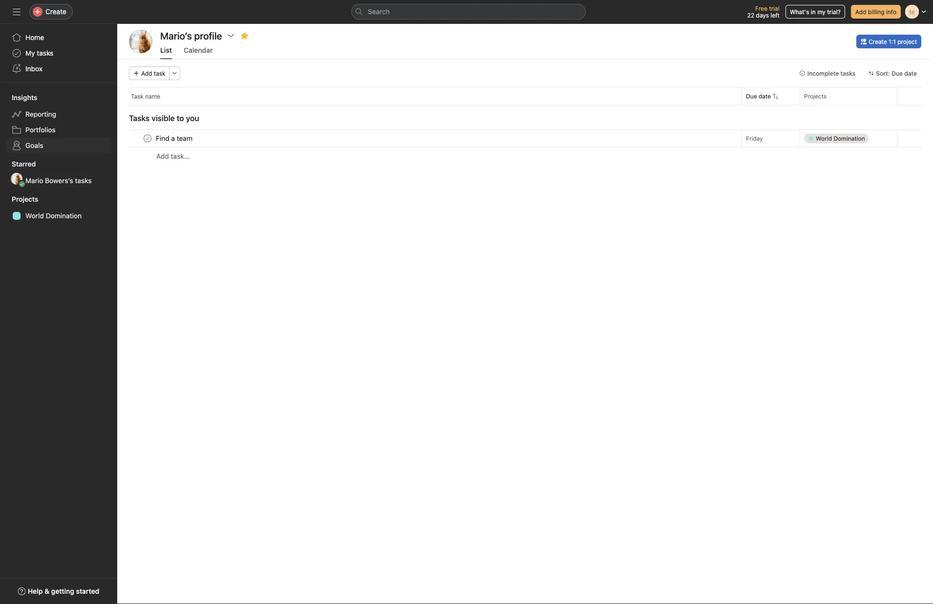 Task type: vqa. For each thing, say whether or not it's contained in the screenshot.
PROJECTS DROPDOWN BUTTON
yes



Task type: describe. For each thing, give the bounding box(es) containing it.
search button
[[351, 4, 586, 20]]

my tasks link
[[6, 45, 111, 61]]

projects button
[[0, 194, 38, 204]]

insights
[[12, 94, 37, 102]]

completed image
[[142, 133, 153, 144]]

project
[[898, 38, 917, 45]]

in
[[811, 8, 816, 15]]

create for create
[[45, 8, 66, 16]]

world
[[25, 212, 44, 220]]

trial?
[[827, 8, 841, 15]]

world domination link
[[6, 208, 111, 224]]

ascending image
[[773, 93, 779, 99]]

add for add billing info
[[855, 8, 866, 15]]

free
[[755, 5, 768, 12]]

incomplete
[[807, 70, 839, 77]]

Find a team text field
[[154, 134, 195, 143]]

what's in my trial? button
[[786, 5, 845, 19]]

insights button
[[0, 93, 37, 103]]

1 horizontal spatial projects
[[804, 93, 827, 100]]

add task… row
[[117, 147, 933, 165]]

mario
[[25, 177, 43, 185]]

portfolios link
[[6, 122, 111, 138]]

to
[[177, 114, 184, 123]]

name
[[145, 93, 160, 100]]

0 horizontal spatial date
[[759, 93, 771, 100]]

add for add task…
[[156, 152, 169, 160]]

reporting link
[[6, 107, 111, 122]]

home link
[[6, 30, 111, 45]]

mario's profile
[[160, 30, 222, 41]]

sort:
[[876, 70, 890, 77]]

task
[[154, 70, 165, 77]]

help
[[28, 588, 43, 596]]

left
[[771, 12, 780, 19]]

trial
[[769, 5, 780, 12]]

add task…
[[156, 152, 189, 160]]

add billing info button
[[851, 5, 901, 19]]

add task button
[[129, 66, 170, 80]]

tasks inside starred element
[[75, 177, 92, 185]]

date inside popup button
[[904, 70, 917, 77]]

projects element
[[0, 191, 117, 226]]

starred
[[12, 160, 36, 168]]

projects inside dropdown button
[[12, 195, 38, 203]]

starred button
[[0, 158, 36, 170]]

you
[[186, 114, 199, 123]]

what's
[[790, 8, 809, 15]]

visible
[[152, 114, 175, 123]]

create 1:1 project button
[[857, 35, 921, 48]]

tasks
[[129, 114, 150, 123]]

friday row
[[117, 129, 933, 148]]

mb inside starred element
[[12, 175, 21, 182]]

free trial 22 days left
[[747, 5, 780, 19]]

22
[[747, 12, 754, 19]]

create for create 1:1 project
[[869, 38, 887, 45]]

goals link
[[6, 138, 111, 153]]

search
[[368, 8, 390, 16]]

Completed checkbox
[[142, 133, 153, 144]]

starred element
[[0, 155, 117, 191]]

sort: due date
[[876, 70, 917, 77]]

task
[[131, 93, 144, 100]]

more actions image
[[172, 70, 178, 76]]

my
[[25, 49, 35, 57]]

my tasks
[[25, 49, 53, 57]]

calendar link
[[184, 46, 213, 59]]

global element
[[0, 24, 117, 83]]



Task type: locate. For each thing, give the bounding box(es) containing it.
goals
[[25, 141, 43, 150]]

task name
[[131, 93, 160, 100]]

projects
[[804, 93, 827, 100], [12, 195, 38, 203]]

show options image
[[227, 32, 235, 40]]

2 horizontal spatial add
[[855, 8, 866, 15]]

add billing info
[[855, 8, 897, 15]]

create
[[45, 8, 66, 16], [869, 38, 887, 45]]

create button
[[29, 4, 73, 20]]

1 vertical spatial tasks
[[841, 70, 856, 77]]

due inside popup button
[[892, 70, 903, 77]]

projects up the world
[[12, 195, 38, 203]]

1 vertical spatial add
[[141, 70, 152, 77]]

tasks for my tasks
[[37, 49, 53, 57]]

help & getting started
[[28, 588, 99, 596]]

getting
[[51, 588, 74, 596]]

0 horizontal spatial due
[[746, 93, 757, 100]]

0 horizontal spatial add
[[141, 70, 152, 77]]

2 horizontal spatial tasks
[[841, 70, 856, 77]]

help & getting started button
[[12, 583, 106, 600]]

add task… button
[[156, 151, 189, 162]]

1 horizontal spatial date
[[904, 70, 917, 77]]

sort: due date button
[[864, 66, 921, 80]]

insights element
[[0, 89, 117, 155]]

0 vertical spatial tasks
[[37, 49, 53, 57]]

mb left "list"
[[135, 37, 147, 46]]

add task
[[141, 70, 165, 77]]

tasks right "bowers's"
[[75, 177, 92, 185]]

1 vertical spatial date
[[759, 93, 771, 100]]

find a team cell
[[117, 129, 742, 148]]

due left ascending icon
[[746, 93, 757, 100]]

date right sort:
[[904, 70, 917, 77]]

0 vertical spatial projects
[[804, 93, 827, 100]]

billing
[[868, 8, 885, 15]]

add left task
[[141, 70, 152, 77]]

tasks visible to you
[[129, 114, 199, 123]]

list
[[160, 46, 172, 54]]

add for add task
[[141, 70, 152, 77]]

1 horizontal spatial mb
[[135, 37, 147, 46]]

list link
[[160, 46, 172, 59]]

hide sidebar image
[[13, 8, 21, 16]]

add left "billing"
[[855, 8, 866, 15]]

world domination
[[25, 212, 82, 220]]

due date
[[746, 93, 771, 100]]

started
[[76, 588, 99, 596]]

0 horizontal spatial mb
[[12, 175, 21, 182]]

add task… tree grid
[[117, 129, 933, 165]]

days
[[756, 12, 769, 19]]

2 vertical spatial add
[[156, 152, 169, 160]]

&
[[44, 588, 49, 596]]

bowers's
[[45, 177, 73, 185]]

task…
[[171, 152, 189, 160]]

add inside 'add billing info' button
[[855, 8, 866, 15]]

0 vertical spatial add
[[855, 8, 866, 15]]

tasks right my
[[37, 49, 53, 57]]

home
[[25, 33, 44, 42]]

info
[[886, 8, 897, 15]]

0 horizontal spatial tasks
[[37, 49, 53, 57]]

inbox
[[25, 65, 43, 73]]

1 horizontal spatial due
[[892, 70, 903, 77]]

mb down starred dropdown button
[[12, 175, 21, 182]]

add inside add task… button
[[156, 152, 169, 160]]

remove from starred image
[[241, 32, 248, 40]]

0 vertical spatial date
[[904, 70, 917, 77]]

row
[[117, 87, 933, 105], [129, 105, 921, 106]]

portfolios
[[25, 126, 56, 134]]

reporting
[[25, 110, 56, 118]]

create 1:1 project
[[869, 38, 917, 45]]

incomplete tasks button
[[795, 66, 860, 80]]

1 vertical spatial due
[[746, 93, 757, 100]]

search list box
[[351, 4, 586, 20]]

incomplete tasks
[[807, 70, 856, 77]]

mario bowers's tasks
[[25, 177, 92, 185]]

projects down incomplete
[[804, 93, 827, 100]]

0 vertical spatial mb
[[135, 37, 147, 46]]

my
[[817, 8, 826, 15]]

date
[[904, 70, 917, 77], [759, 93, 771, 100]]

tasks
[[37, 49, 53, 57], [841, 70, 856, 77], [75, 177, 92, 185]]

2 vertical spatial tasks
[[75, 177, 92, 185]]

1 vertical spatial mb
[[12, 175, 21, 182]]

1 horizontal spatial tasks
[[75, 177, 92, 185]]

tasks right incomplete
[[841, 70, 856, 77]]

due
[[892, 70, 903, 77], [746, 93, 757, 100]]

1 vertical spatial projects
[[12, 195, 38, 203]]

create left 1:1
[[869, 38, 887, 45]]

add inside add task button
[[141, 70, 152, 77]]

create inside button
[[869, 38, 887, 45]]

create up home link
[[45, 8, 66, 16]]

row containing task name
[[117, 87, 933, 105]]

0 vertical spatial due
[[892, 70, 903, 77]]

tasks inside incomplete tasks dropdown button
[[841, 70, 856, 77]]

1 horizontal spatial add
[[156, 152, 169, 160]]

create inside popup button
[[45, 8, 66, 16]]

0 vertical spatial create
[[45, 8, 66, 16]]

add
[[855, 8, 866, 15], [141, 70, 152, 77], [156, 152, 169, 160]]

1:1
[[889, 38, 896, 45]]

1 vertical spatial create
[[869, 38, 887, 45]]

0 horizontal spatial projects
[[12, 195, 38, 203]]

calendar
[[184, 46, 213, 54]]

what's in my trial?
[[790, 8, 841, 15]]

mb
[[135, 37, 147, 46], [12, 175, 21, 182]]

add left task…
[[156, 152, 169, 160]]

inbox link
[[6, 61, 111, 77]]

domination
[[46, 212, 82, 220]]

date left ascending icon
[[759, 93, 771, 100]]

1 horizontal spatial create
[[869, 38, 887, 45]]

friday
[[746, 135, 763, 142]]

due right sort:
[[892, 70, 903, 77]]

tasks for incomplete tasks
[[841, 70, 856, 77]]

0 horizontal spatial create
[[45, 8, 66, 16]]

tasks inside my tasks link
[[37, 49, 53, 57]]



